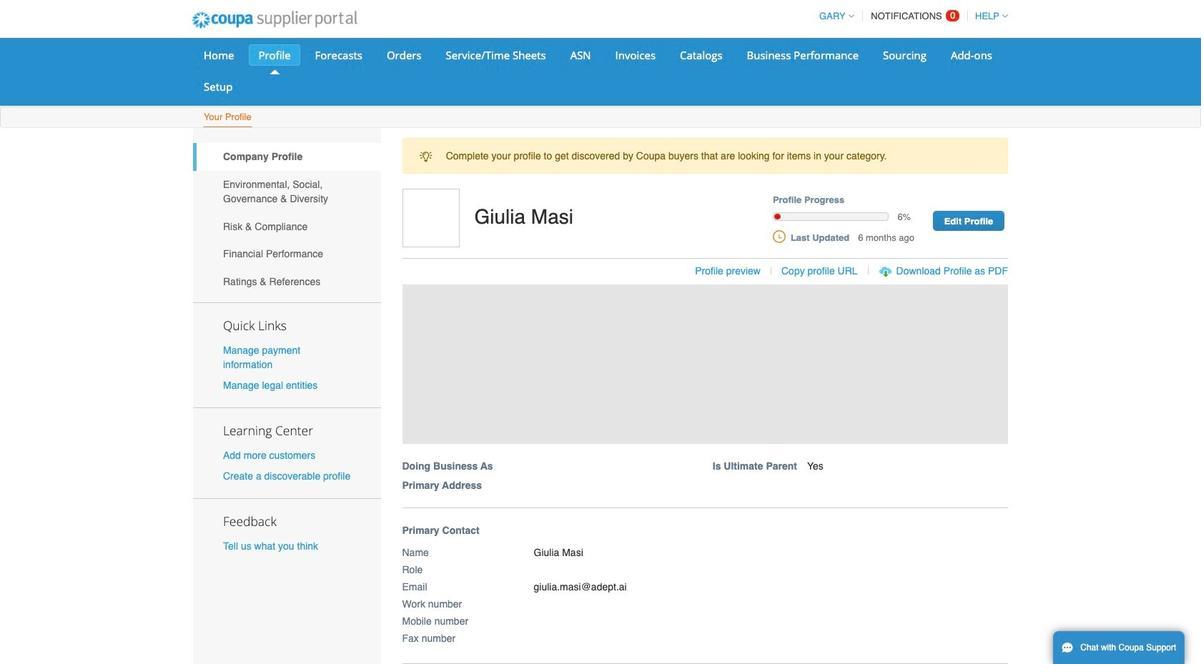 Task type: locate. For each thing, give the bounding box(es) containing it.
navigation
[[813, 2, 1009, 30]]

background image
[[402, 284, 1009, 444]]

alert
[[402, 138, 1009, 174]]

banner
[[397, 189, 1024, 508]]

giulia masi image
[[402, 189, 460, 248]]



Task type: vqa. For each thing, say whether or not it's contained in the screenshot.
BACKGROUND 'image'
yes



Task type: describe. For each thing, give the bounding box(es) containing it.
coupa supplier portal image
[[182, 2, 367, 38]]



